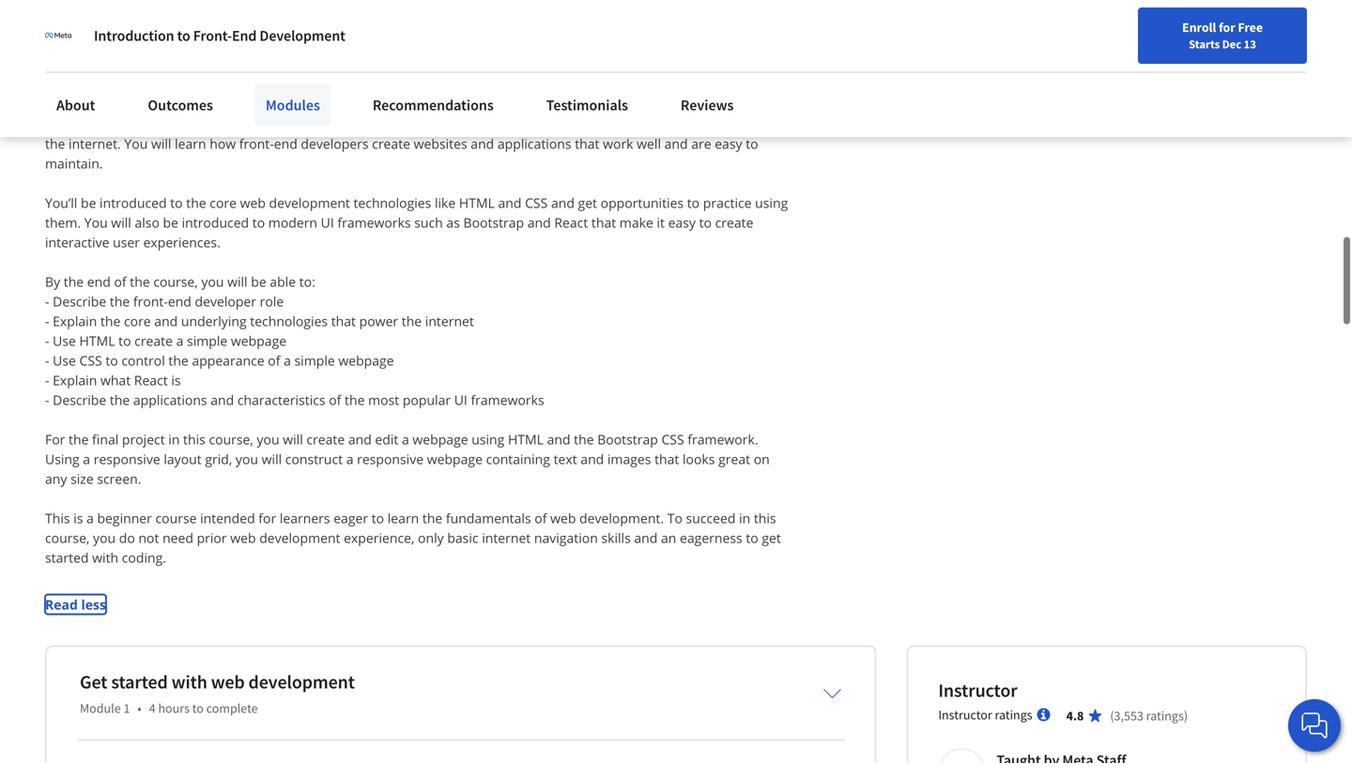 Task type: describe. For each thing, give the bounding box(es) containing it.
control
[[122, 352, 165, 370]]

5 - from the top
[[45, 372, 49, 390]]

to
[[668, 510, 683, 528]]

course right the first
[[421, 61, 462, 79]]

0 horizontal spatial introduced
[[100, 194, 167, 212]]

to left the modern
[[252, 214, 265, 232]]

in right succeed
[[739, 510, 751, 528]]

1 horizontal spatial easy
[[715, 135, 743, 153]]

it
[[657, 214, 665, 232]]

testimonials link
[[535, 85, 640, 126]]

such
[[414, 214, 443, 232]]

will down good
[[151, 135, 171, 153]]

0 horizontal spatial course,
[[45, 529, 90, 547]]

0 horizontal spatial ui
[[321, 214, 334, 232]]

course up welcome to introduction to front-end development, the first course in the meta front-end developer program.
[[351, 4, 425, 37]]

good
[[142, 96, 173, 113]]

internet.
[[69, 135, 121, 153]]

recommendations
[[373, 96, 494, 115]]

(
[[1111, 708, 1114, 725]]

an
[[661, 529, 677, 547]]

1 vertical spatial underlying
[[181, 313, 247, 330]]

1 vertical spatial html
[[79, 332, 115, 350]]

instructor for instructor
[[939, 679, 1018, 703]]

and down developer.
[[471, 135, 494, 153]]

of down user
[[114, 273, 126, 291]]

2 vertical spatial this
[[754, 510, 776, 528]]

1 vertical spatial using
[[472, 431, 505, 449]]

to down the practice
[[699, 214, 712, 232]]

meta image
[[45, 23, 71, 49]]

create down the practice
[[715, 214, 754, 232]]

for inside enroll for free starts dec 13
[[1219, 19, 1236, 36]]

0 horizontal spatial react
[[134, 372, 168, 390]]

development.
[[580, 510, 664, 528]]

1 vertical spatial bootstrap
[[598, 431, 658, 449]]

2 horizontal spatial technologies
[[630, 115, 708, 133]]

0 horizontal spatial bootstrap
[[464, 214, 524, 232]]

1 vertical spatial applications
[[133, 391, 207, 409]]

you right the grid,
[[236, 451, 258, 468]]

you right if
[[271, 96, 294, 113]]

enroll for free starts dec 13
[[1183, 19, 1263, 52]]

0 horizontal spatial end
[[87, 273, 111, 291]]

experiences.
[[143, 234, 221, 251]]

2 vertical spatial core
[[124, 313, 151, 330]]

1 vertical spatial frameworks
[[471, 391, 544, 409]]

day-
[[656, 96, 682, 113]]

for
[[45, 431, 65, 449]]

characteristics
[[237, 391, 326, 409]]

2 horizontal spatial end
[[274, 135, 298, 153]]

course up responsibilities
[[73, 96, 115, 113]]

if
[[260, 96, 268, 113]]

webpage down popular
[[413, 431, 468, 449]]

skills
[[602, 529, 631, 547]]

1 vertical spatial internet
[[482, 529, 531, 547]]

there are 4 modules in this course
[[45, 4, 425, 37]]

of up 'navigation'
[[535, 510, 547, 528]]

first
[[393, 61, 417, 79]]

of up 'characteristics'
[[268, 352, 280, 370]]

0 vertical spatial 4
[[156, 4, 170, 37]]

will left able
[[227, 273, 248, 291]]

will up user
[[111, 214, 131, 232]]

1 horizontal spatial html
[[459, 194, 495, 212]]

to up what
[[106, 352, 118, 370]]

2 horizontal spatial you
[[508, 96, 531, 113]]

screen.
[[97, 470, 141, 488]]

starts
[[1189, 37, 1220, 52]]

beginner
[[97, 510, 152, 528]]

will down meta
[[534, 96, 555, 113]]

are inside this course is a good place to start if you want to become a web developer. you will learn about the day-to-day responsibilities of a web developer and get a general understanding of the core and underlying technologies that power the internet. you will learn how front-end developers create websites and applications that work well and are easy to maintain. you'll be introduced to the core web development technologies like html and css and get opportunities to practice using them. you will also be introduced to modern ui frameworks such as bootstrap and react that make it easy to create interactive user experiences. by the end of the course, you will be able to: - describe the front-end developer role - explain the core and underlying technologies that power the internet - use html to create a simple webpage - use css to control the appearance of a simple webpage - explain what react is - describe the applications and characteristics of the most popular ui frameworks for the final project in this course, you will create and edit a webpage using html and the bootstrap css framework. using a responsive layout grid, you will construct a responsive webpage containing text and images that looks great on any size screen. this is a beginner course intended for learners eager to learn the fundamentals of web development. to succeed in this course, you do not need prior web development experience, only basic internet navigation skills and an eagerness to get started with coding.
[[692, 135, 712, 153]]

by
[[45, 273, 60, 291]]

)
[[1184, 708, 1188, 725]]

2 vertical spatial get
[[762, 529, 781, 547]]

web inside get started with web development module 1 • 4 hours to complete
[[211, 671, 245, 694]]

enroll
[[1183, 19, 1217, 36]]

1 vertical spatial you
[[124, 135, 148, 153]]

about
[[593, 96, 629, 113]]

able
[[270, 273, 296, 291]]

understanding
[[371, 115, 461, 133]]

0 vertical spatial core
[[504, 115, 531, 133]]

2 horizontal spatial css
[[662, 431, 684, 449]]

1 vertical spatial css
[[79, 352, 102, 370]]

for inside this course is a good place to start if you want to become a web developer. you will learn about the day-to-day responsibilities of a web developer and get a general understanding of the core and underlying technologies that power the internet. you will learn how front-end developers create websites and applications that work well and are easy to maintain. you'll be introduced to the core web development technologies like html and css and get opportunities to practice using them. you will also be introduced to modern ui frameworks such as bootstrap and react that make it easy to create interactive user experiences. by the end of the course, you will be able to: - describe the front-end developer role - explain the core and underlying technologies that power the internet - use html to create a simple webpage - use css to control the appearance of a simple webpage - explain what react is - describe the applications and characteristics of the most popular ui frameworks for the final project in this course, you will create and edit a webpage using html and the bootstrap css framework. using a responsive layout grid, you will construct a responsive webpage containing text and images that looks great on any size screen. this is a beginner course intended for learners eager to learn the fundamentals of web development. to succeed in this course, you do not need prior web development experience, only basic internet navigation skills and an eagerness to get started with coding.
[[259, 510, 276, 528]]

about
[[56, 96, 95, 115]]

welcome to introduction to front-end development, the first course in the meta front-end developer program.
[[45, 61, 733, 79]]

in up developer.
[[465, 61, 477, 79]]

testimonials
[[546, 96, 628, 115]]

prior
[[197, 529, 227, 547]]

1 vertical spatial development
[[259, 529, 340, 547]]

1 horizontal spatial be
[[163, 214, 178, 232]]

and right 'like'
[[498, 194, 522, 212]]

webpage left containing
[[427, 451, 483, 468]]

2 vertical spatial end
[[168, 293, 192, 311]]

on
[[754, 451, 770, 468]]

2 horizontal spatial html
[[508, 431, 544, 449]]

modern
[[268, 214, 318, 232]]

0 horizontal spatial are
[[115, 4, 151, 37]]

will up construct
[[283, 431, 303, 449]]

1 horizontal spatial react
[[555, 214, 588, 232]]

want
[[297, 96, 327, 113]]

1 vertical spatial this
[[183, 431, 206, 449]]

front- up the start
[[217, 61, 254, 79]]

1 vertical spatial introduction
[[121, 61, 197, 79]]

1 horizontal spatial simple
[[294, 352, 335, 370]]

and left the an at the bottom
[[634, 529, 658, 547]]

basic
[[447, 529, 479, 547]]

1 horizontal spatial ui
[[454, 391, 468, 409]]

get started with web development module 1 • 4 hours to complete
[[80, 671, 355, 717]]

0 vertical spatial internet
[[425, 313, 474, 330]]

and down appearance
[[211, 391, 234, 409]]

and right the as
[[528, 214, 551, 232]]

final
[[92, 431, 119, 449]]

0 vertical spatial developer
[[196, 115, 258, 133]]

do
[[119, 529, 135, 547]]

0 vertical spatial applications
[[498, 135, 572, 153]]

start
[[228, 96, 256, 113]]

program.
[[669, 61, 726, 79]]

to-
[[682, 96, 699, 113]]

to up place
[[177, 26, 190, 45]]

websites
[[414, 135, 467, 153]]

like
[[435, 194, 456, 212]]

modules
[[175, 4, 272, 37]]

4.8
[[1067, 708, 1084, 725]]

and left opportunities
[[551, 194, 575, 212]]

containing
[[486, 451, 550, 468]]

to up the practice
[[746, 135, 759, 153]]

1 describe from the top
[[53, 293, 106, 311]]

you down 'characteristics'
[[257, 431, 280, 449]]

0 vertical spatial course,
[[153, 273, 198, 291]]

2 horizontal spatial learn
[[558, 96, 590, 113]]

end up the testimonials
[[575, 61, 599, 79]]

to right the 'eagerness'
[[746, 529, 759, 547]]

( 3,553 ratings )
[[1111, 708, 1188, 725]]

of down good
[[141, 115, 153, 133]]

looks
[[683, 451, 715, 468]]

modules link
[[254, 85, 331, 126]]

2 vertical spatial you
[[84, 214, 108, 232]]

front- up place
[[193, 26, 232, 45]]

1 horizontal spatial ratings
[[1147, 708, 1184, 725]]

1 explain from the top
[[53, 313, 97, 330]]

dec
[[1223, 37, 1242, 52]]

outcomes
[[148, 96, 213, 115]]

of left 'most'
[[329, 391, 341, 409]]

2 describe from the top
[[53, 391, 106, 409]]

in up development,
[[277, 4, 299, 37]]

0 vertical spatial frameworks
[[338, 214, 411, 232]]

with inside this course is a good place to start if you want to become a web developer. you will learn about the day-to-day responsibilities of a web developer and get a general understanding of the core and underlying technologies that power the internet. you will learn how front-end developers create websites and applications that work well and are easy to maintain. you'll be introduced to the core web development technologies like html and css and get opportunities to practice using them. you will also be introduced to modern ui frameworks such as bootstrap and react that make it easy to create interactive user experiences. by the end of the course, you will be able to: - describe the front-end developer role - explain the core and underlying technologies that power the internet - use html to create a simple webpage - use css to control the appearance of a simple webpage - explain what react is - describe the applications and characteristics of the most popular ui frameworks for the final project in this course, you will create and edit a webpage using html and the bootstrap css framework. using a responsive layout grid, you will construct a responsive webpage containing text and images that looks great on any size screen. this is a beginner course intended for learners eager to learn the fundamentals of web development. to succeed in this course, you do not need prior web development experience, only basic internet navigation skills and an eagerness to get started with coding.
[[92, 549, 118, 567]]

of down developer.
[[464, 115, 477, 133]]

2 vertical spatial is
[[73, 510, 83, 528]]

appearance
[[192, 352, 265, 370]]

3,553
[[1114, 708, 1144, 725]]

1 horizontal spatial introduced
[[182, 214, 249, 232]]

0 vertical spatial introduction
[[94, 26, 174, 45]]

text
[[554, 451, 577, 468]]

2 horizontal spatial be
[[251, 273, 266, 291]]

size
[[71, 470, 94, 488]]

and down if
[[261, 115, 285, 133]]

how
[[210, 135, 236, 153]]

eagerness
[[680, 529, 743, 547]]

4 - from the top
[[45, 352, 49, 370]]

role
[[260, 293, 284, 311]]

this course is a good place to start if you want to become a web developer. you will learn about the day-to-day responsibilities of a web developer and get a general understanding of the core and underlying technologies that power the internet. you will learn how front-end developers create websites and applications that work well and are easy to maintain. you'll be introduced to the core web development technologies like html and css and get opportunities to practice using them. you will also be introduced to modern ui frameworks such as bootstrap and react that make it easy to create interactive user experiences. by the end of the course, you will be able to: - describe the front-end developer role - explain the core and underlying technologies that power the internet - use html to create a simple webpage - use css to control the appearance of a simple webpage - explain what react is - describe the applications and characteristics of the most popular ui frameworks for the final project in this course, you will create and edit a webpage using html and the bootstrap css framework. using a responsive layout grid, you will construct a responsive webpage containing text and images that looks great on any size screen. this is a beginner course intended for learners eager to learn the fundamentals of web development. to succeed in this course, you do not need prior web development experience, only basic internet navigation skills and an eagerness to get started with coding.
[[45, 96, 792, 567]]

0 horizontal spatial be
[[81, 194, 96, 212]]

construct
[[285, 451, 343, 468]]

using
[[45, 451, 80, 468]]

6 - from the top
[[45, 391, 49, 409]]

webpage up appearance
[[231, 332, 287, 350]]

with inside get started with web development module 1 • 4 hours to complete
[[172, 671, 207, 694]]

and right text
[[581, 451, 604, 468]]

1 horizontal spatial power
[[739, 115, 778, 133]]

0 vertical spatial simple
[[187, 332, 228, 350]]

end left development
[[232, 26, 257, 45]]

as
[[447, 214, 460, 232]]

0 horizontal spatial power
[[359, 313, 398, 330]]

practice
[[703, 194, 752, 212]]

will left construct
[[262, 451, 282, 468]]

about link
[[45, 85, 107, 126]]

instructor ratings
[[939, 707, 1033, 724]]

0 vertical spatial front-
[[239, 135, 274, 153]]

1 horizontal spatial underlying
[[561, 115, 626, 133]]

complete
[[206, 700, 258, 717]]

to up general
[[331, 96, 343, 113]]

less
[[81, 596, 106, 614]]

webpage up 'most'
[[338, 352, 394, 370]]

you'll
[[45, 194, 77, 212]]



Task type: vqa. For each thing, say whether or not it's contained in the screenshot.
right the users
no



Task type: locate. For each thing, give the bounding box(es) containing it.
1 responsive from the left
[[94, 451, 160, 468]]

create up 'control'
[[134, 332, 173, 350]]

module
[[80, 700, 121, 717]]

ratings left '4.8' at the bottom right of the page
[[995, 707, 1033, 724]]

them.
[[45, 214, 81, 232]]

0 vertical spatial power
[[739, 115, 778, 133]]

framework.
[[688, 431, 759, 449]]

0 horizontal spatial applications
[[133, 391, 207, 409]]

you left do
[[93, 529, 116, 547]]

underlying down the testimonials
[[561, 115, 626, 133]]

menu item
[[994, 19, 1114, 80]]

2 vertical spatial be
[[251, 273, 266, 291]]

2 horizontal spatial core
[[504, 115, 531, 133]]

0 horizontal spatial for
[[259, 510, 276, 528]]

1 horizontal spatial 4
[[156, 4, 170, 37]]

0 vertical spatial you
[[508, 96, 531, 113]]

1 horizontal spatial started
[[111, 671, 168, 694]]

learn left about on the top left
[[558, 96, 590, 113]]

end up if
[[254, 61, 277, 79]]

this down any
[[45, 510, 70, 528]]

2 instructor from the top
[[939, 707, 993, 724]]

13
[[1244, 37, 1257, 52]]

using
[[755, 194, 788, 212], [472, 431, 505, 449]]

0 horizontal spatial is
[[73, 510, 83, 528]]

2 explain from the top
[[53, 372, 97, 390]]

1 horizontal spatial front-
[[239, 135, 274, 153]]

1 horizontal spatial this
[[304, 4, 346, 37]]

general
[[322, 115, 368, 133]]

1 horizontal spatial applications
[[498, 135, 572, 153]]

recommendations link
[[361, 85, 505, 126]]

make
[[620, 214, 654, 232]]

read less
[[45, 596, 106, 614]]

ui right the modern
[[321, 214, 334, 232]]

introduced up also at left top
[[100, 194, 167, 212]]

learn up the experience,
[[388, 510, 419, 528]]

any
[[45, 470, 67, 488]]

interactive
[[45, 234, 109, 251]]

1 vertical spatial end
[[87, 273, 111, 291]]

technologies
[[630, 115, 708, 133], [354, 194, 431, 212], [250, 313, 328, 330]]

developer.
[[439, 96, 504, 113]]

bootstrap up images
[[598, 431, 658, 449]]

will
[[534, 96, 555, 113], [151, 135, 171, 153], [111, 214, 131, 232], [227, 273, 248, 291], [283, 431, 303, 449], [262, 451, 282, 468]]

1 vertical spatial front-
[[133, 293, 168, 311]]

1 horizontal spatial learn
[[388, 510, 419, 528]]

1 vertical spatial technologies
[[354, 194, 431, 212]]

0 vertical spatial end
[[274, 135, 298, 153]]

is left good
[[118, 96, 128, 113]]

1 instructor from the top
[[939, 679, 1018, 703]]

experience,
[[344, 529, 415, 547]]

opportunities
[[601, 194, 684, 212]]

that
[[711, 115, 736, 133], [575, 135, 600, 153], [592, 214, 616, 232], [331, 313, 356, 330], [655, 451, 679, 468]]

intended
[[200, 510, 255, 528]]

ui right popular
[[454, 391, 468, 409]]

core up 'control'
[[124, 313, 151, 330]]

is
[[118, 96, 128, 113], [171, 372, 181, 390], [73, 510, 83, 528]]

0 vertical spatial html
[[459, 194, 495, 212]]

for
[[1219, 19, 1236, 36], [259, 510, 276, 528]]

html up the as
[[459, 194, 495, 212]]

in up layout
[[168, 431, 180, 449]]

introduced
[[100, 194, 167, 212], [182, 214, 249, 232]]

started inside this course is a good place to start if you want to become a web developer. you will learn about the day-to-day responsibilities of a web developer and get a general understanding of the core and underlying technologies that power the internet. you will learn how front-end developers create websites and applications that work well and are easy to maintain. you'll be introduced to the core web development technologies like html and css and get opportunities to practice using them. you will also be introduced to modern ui frameworks such as bootstrap and react that make it easy to create interactive user experiences. by the end of the course, you will be able to: - describe the front-end developer role - explain the core and underlying technologies that power the internet - use html to create a simple webpage - use css to control the appearance of a simple webpage - explain what react is - describe the applications and characteristics of the most popular ui frameworks for the final project in this course, you will create and edit a webpage using html and the bootstrap css framework. using a responsive layout grid, you will construct a responsive webpage containing text and images that looks great on any size screen. this is a beginner course intended for learners eager to learn the fundamentals of web development. to succeed in this course, you do not need prior web development experience, only basic internet navigation skills and an eagerness to get started with coding.
[[45, 549, 89, 567]]

this
[[304, 4, 346, 37], [183, 431, 206, 449], [754, 510, 776, 528]]

there
[[45, 4, 110, 37]]

1 use from the top
[[53, 332, 76, 350]]

0 horizontal spatial responsive
[[94, 451, 160, 468]]

started up read
[[45, 549, 89, 567]]

learners
[[280, 510, 330, 528]]

0 horizontal spatial this
[[183, 431, 206, 449]]

using up containing
[[472, 431, 505, 449]]

2 vertical spatial course,
[[45, 529, 90, 547]]

1 vertical spatial is
[[171, 372, 181, 390]]

0 vertical spatial development
[[269, 194, 350, 212]]

to inside get started with web development module 1 • 4 hours to complete
[[192, 700, 204, 717]]

1 vertical spatial core
[[210, 194, 237, 212]]

navigation
[[534, 529, 598, 547]]

1 horizontal spatial frameworks
[[471, 391, 544, 409]]

modules
[[266, 96, 320, 115]]

front- up 'control'
[[133, 293, 168, 311]]

0 vertical spatial use
[[53, 332, 76, 350]]

need
[[163, 529, 193, 547]]

course, up the grid,
[[209, 431, 253, 449]]

1 vertical spatial ui
[[454, 391, 468, 409]]

1
[[123, 700, 130, 717]]

you
[[508, 96, 531, 113], [124, 135, 148, 153], [84, 214, 108, 232]]

be up role
[[251, 273, 266, 291]]

great
[[719, 451, 751, 468]]

using right the practice
[[755, 194, 788, 212]]

1 - from the top
[[45, 293, 49, 311]]

0 horizontal spatial 4
[[149, 700, 156, 717]]

core down developer.
[[504, 115, 531, 133]]

what
[[100, 372, 131, 390]]

to up 'experiences.'
[[170, 194, 183, 212]]

0 vertical spatial be
[[81, 194, 96, 212]]

4 inside get started with web development module 1 • 4 hours to complete
[[149, 700, 156, 717]]

0 horizontal spatial you
[[84, 214, 108, 232]]

instructor
[[939, 679, 1018, 703], [939, 707, 993, 724]]

use left 'control'
[[53, 352, 76, 370]]

developer left role
[[195, 293, 256, 311]]

you down 'experiences.'
[[201, 273, 224, 291]]

None search field
[[268, 12, 578, 49]]

images
[[608, 451, 651, 468]]

place
[[176, 96, 209, 113]]

1 vertical spatial course,
[[209, 431, 253, 449]]

instructor for instructor ratings
[[939, 707, 993, 724]]

2 vertical spatial technologies
[[250, 313, 328, 330]]

0 vertical spatial using
[[755, 194, 788, 212]]

0 vertical spatial react
[[555, 214, 588, 232]]

1 vertical spatial use
[[53, 352, 76, 370]]

technologies up the such
[[354, 194, 431, 212]]

frameworks left the such
[[338, 214, 411, 232]]

0 vertical spatial learn
[[558, 96, 590, 113]]

introduction to front-end development
[[94, 26, 346, 45]]

1 horizontal spatial with
[[172, 671, 207, 694]]

1 vertical spatial learn
[[175, 135, 206, 153]]

0 vertical spatial underlying
[[561, 115, 626, 133]]

bootstrap
[[464, 214, 524, 232], [598, 431, 658, 449]]

technologies down role
[[250, 313, 328, 330]]

1 vertical spatial be
[[163, 214, 178, 232]]

show notifications image
[[1134, 23, 1157, 46]]

technologies down 'day-'
[[630, 115, 708, 133]]

free
[[1238, 19, 1263, 36]]

get right the 'eagerness'
[[762, 529, 781, 547]]

power
[[739, 115, 778, 133], [359, 313, 398, 330]]

this right succeed
[[754, 510, 776, 528]]

are down reviews
[[692, 135, 712, 153]]

create up construct
[[307, 431, 345, 449]]

with left coding.
[[92, 549, 118, 567]]

applications down the testimonials
[[498, 135, 572, 153]]

get left opportunities
[[578, 194, 597, 212]]

reviews
[[681, 96, 734, 115]]

0 horizontal spatial learn
[[175, 135, 206, 153]]

2 vertical spatial css
[[662, 431, 684, 449]]

of
[[141, 115, 153, 133], [464, 115, 477, 133], [114, 273, 126, 291], [268, 352, 280, 370], [329, 391, 341, 409], [535, 510, 547, 528]]

0 vertical spatial technologies
[[630, 115, 708, 133]]

1 vertical spatial for
[[259, 510, 276, 528]]

explain left what
[[53, 372, 97, 390]]

course
[[351, 4, 425, 37], [421, 61, 462, 79], [73, 96, 115, 113], [155, 510, 197, 528]]

fundamentals
[[446, 510, 531, 528]]

you down meta
[[508, 96, 531, 113]]

in
[[277, 4, 299, 37], [465, 61, 477, 79], [168, 431, 180, 449], [739, 510, 751, 528]]

1 horizontal spatial is
[[118, 96, 128, 113]]

0 horizontal spatial html
[[79, 332, 115, 350]]

1 vertical spatial describe
[[53, 391, 106, 409]]

end
[[274, 135, 298, 153], [87, 273, 111, 291], [168, 293, 192, 311]]

development
[[260, 26, 346, 45]]

html up what
[[79, 332, 115, 350]]

introduction
[[94, 26, 174, 45], [121, 61, 197, 79]]

1 horizontal spatial technologies
[[354, 194, 431, 212]]

responsive down edit
[[357, 451, 424, 468]]

0 vertical spatial this
[[45, 96, 70, 113]]

0 vertical spatial for
[[1219, 19, 1236, 36]]

coursera image
[[23, 15, 142, 45]]

create down understanding
[[372, 135, 410, 153]]

this up development,
[[304, 4, 346, 37]]

learn left how at top
[[175, 135, 206, 153]]

internet down fundamentals
[[482, 529, 531, 547]]

1 vertical spatial explain
[[53, 372, 97, 390]]

0 horizontal spatial core
[[124, 313, 151, 330]]

0 vertical spatial easy
[[715, 135, 743, 153]]

0 horizontal spatial with
[[92, 549, 118, 567]]

you right 'internet.'
[[124, 135, 148, 153]]

core up 'experiences.'
[[210, 194, 237, 212]]

0 vertical spatial explain
[[53, 313, 97, 330]]

0 vertical spatial bootstrap
[[464, 214, 524, 232]]

•
[[138, 700, 142, 717]]

introduced up 'experiences.'
[[182, 214, 249, 232]]

course, left do
[[45, 529, 90, 547]]

2 vertical spatial development
[[248, 671, 355, 694]]

end
[[232, 26, 257, 45], [254, 61, 277, 79], [575, 61, 599, 79]]

frameworks
[[338, 214, 411, 232], [471, 391, 544, 409]]

development up the modern
[[269, 194, 350, 212]]

and right well
[[665, 135, 688, 153]]

1 vertical spatial started
[[111, 671, 168, 694]]

2 this from the top
[[45, 510, 70, 528]]

to left the start
[[212, 96, 225, 113]]

day
[[699, 96, 721, 113]]

front-
[[193, 26, 232, 45], [217, 61, 254, 79], [538, 61, 575, 79]]

started inside get started with web development module 1 • 4 hours to complete
[[111, 671, 168, 694]]

3 - from the top
[[45, 332, 49, 350]]

1 vertical spatial developer
[[195, 293, 256, 311]]

create
[[372, 135, 410, 153], [715, 214, 754, 232], [134, 332, 173, 350], [307, 431, 345, 449]]

1 vertical spatial get
[[578, 194, 597, 212]]

4 right the '•'
[[149, 700, 156, 717]]

frameworks up containing
[[471, 391, 544, 409]]

ratings right 3,553
[[1147, 708, 1184, 725]]

easy right it
[[668, 214, 696, 232]]

to left the practice
[[687, 194, 700, 212]]

maintain.
[[45, 155, 103, 173]]

explain
[[53, 313, 97, 330], [53, 372, 97, 390]]

1 horizontal spatial responsive
[[357, 451, 424, 468]]

end down the modules
[[274, 135, 298, 153]]

1 horizontal spatial internet
[[482, 529, 531, 547]]

to up 'control'
[[118, 332, 131, 350]]

0 horizontal spatial easy
[[668, 214, 696, 232]]

chat with us image
[[1300, 711, 1330, 741]]

front- right meta
[[538, 61, 575, 79]]

1 vertical spatial instructor
[[939, 707, 993, 724]]

1 horizontal spatial core
[[210, 194, 237, 212]]

0 horizontal spatial get
[[288, 115, 307, 133]]

get
[[80, 671, 107, 694]]

and down the testimonials
[[534, 115, 557, 133]]

end down interactive
[[87, 273, 111, 291]]

well
[[637, 135, 661, 153]]

0 horizontal spatial css
[[79, 352, 102, 370]]

layout
[[164, 451, 202, 468]]

simple up appearance
[[187, 332, 228, 350]]

and left edit
[[348, 431, 372, 449]]

css
[[525, 194, 548, 212], [79, 352, 102, 370], [662, 431, 684, 449]]

2 responsive from the left
[[357, 451, 424, 468]]

front-
[[239, 135, 274, 153], [133, 293, 168, 311]]

1 this from the top
[[45, 96, 70, 113]]

2 horizontal spatial course,
[[209, 431, 253, 449]]

applications
[[498, 135, 572, 153], [133, 391, 207, 409]]

grid,
[[205, 451, 232, 468]]

developer
[[602, 61, 665, 79]]

0 vertical spatial get
[[288, 115, 307, 133]]

responsive
[[94, 451, 160, 468], [357, 451, 424, 468]]

developers
[[301, 135, 369, 153]]

2 use from the top
[[53, 352, 76, 370]]

1 horizontal spatial get
[[578, 194, 597, 212]]

2 vertical spatial html
[[508, 431, 544, 449]]

with up hours
[[172, 671, 207, 694]]

work
[[603, 135, 634, 153]]

read
[[45, 596, 78, 614]]

1 horizontal spatial css
[[525, 194, 548, 212]]

responsive up the screen.
[[94, 451, 160, 468]]

and up 'control'
[[154, 313, 178, 330]]

use down by
[[53, 332, 76, 350]]

course up need
[[155, 510, 197, 528]]

for left learners
[[259, 510, 276, 528]]

responsibilities
[[45, 115, 137, 133]]

to right 'welcome'
[[105, 61, 118, 79]]

css up looks at the bottom of the page
[[662, 431, 684, 449]]

0 vertical spatial introduced
[[100, 194, 167, 212]]

0 horizontal spatial ratings
[[995, 707, 1033, 724]]

1 horizontal spatial bootstrap
[[598, 431, 658, 449]]

to down introduction to front-end development
[[201, 61, 213, 79]]

2 horizontal spatial is
[[171, 372, 181, 390]]

meta
[[504, 61, 535, 79]]

to up the experience,
[[372, 510, 384, 528]]

0 horizontal spatial technologies
[[250, 313, 328, 330]]

1 horizontal spatial you
[[124, 135, 148, 153]]

are right 'there'
[[115, 4, 151, 37]]

and up text
[[547, 431, 571, 449]]

2 - from the top
[[45, 313, 49, 330]]

outcomes link
[[137, 85, 224, 126]]

development inside get started with web development module 1 • 4 hours to complete
[[248, 671, 355, 694]]

development,
[[281, 61, 366, 79]]

with
[[92, 549, 118, 567], [172, 671, 207, 694]]

development up complete
[[248, 671, 355, 694]]

get
[[288, 115, 307, 133], [578, 194, 597, 212], [762, 529, 781, 547]]



